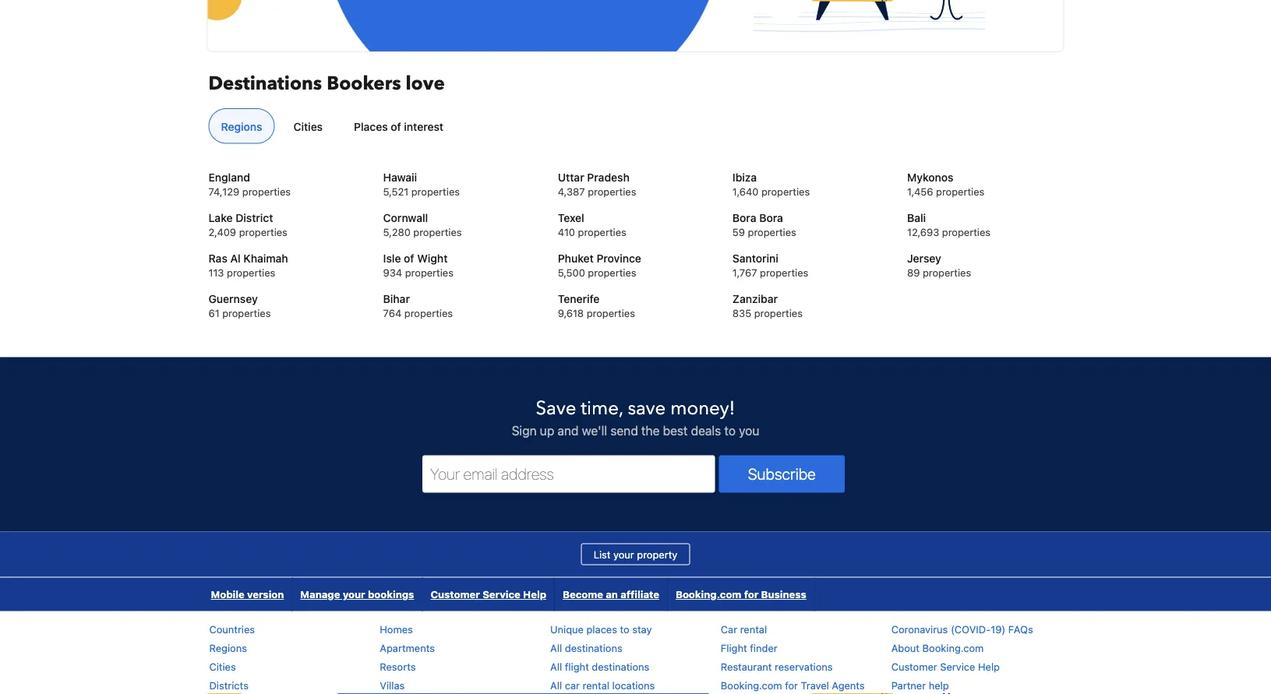 Task type: describe. For each thing, give the bounding box(es) containing it.
resorts link
[[380, 661, 416, 673]]

hawaii
[[383, 171, 417, 184]]

homes
[[380, 624, 413, 636]]

about
[[892, 643, 920, 654]]

properties inside uttar pradesh 4,387 properties
[[588, 186, 636, 198]]

rental inside the car rental flight finder restaurant reservations booking.com for travel agents
[[740, 624, 767, 636]]

cornwall 5,280 properties
[[383, 212, 462, 238]]

to inside save time, save money! sign up and we'll send the best deals to you
[[725, 424, 736, 438]]

bali link
[[907, 210, 1063, 226]]

934
[[383, 267, 402, 279]]

car
[[565, 680, 580, 692]]

affiliate
[[621, 589, 660, 601]]

1,767
[[733, 267, 757, 279]]

unique places to stay link
[[550, 624, 652, 636]]

guernsey link
[[209, 292, 364, 307]]

cornwall
[[383, 212, 428, 224]]

customer service help link for become an affiliate
[[423, 578, 554, 612]]

cities link
[[209, 661, 236, 673]]

phuket
[[558, 252, 594, 265]]

isle of wight link
[[383, 251, 539, 267]]

districts link
[[209, 680, 249, 692]]

properties inside isle of wight 934 properties
[[405, 267, 454, 279]]

khaimah
[[244, 252, 288, 265]]

booking.com inside coronavirus (covid-19) faqs about booking.com customer service help partner help
[[923, 643, 984, 654]]

19)
[[991, 624, 1006, 636]]

cities button
[[281, 109, 335, 144]]

1,640
[[733, 186, 759, 198]]

an
[[606, 589, 618, 601]]

835
[[733, 308, 752, 319]]

list your property link
[[581, 544, 690, 566]]

service inside coronavirus (covid-19) faqs about booking.com customer service help partner help
[[940, 661, 976, 673]]

properties inside bora bora 59 properties
[[748, 226, 797, 238]]

unique
[[550, 624, 584, 636]]

booking.com for business link
[[668, 578, 815, 612]]

villas link
[[380, 680, 405, 692]]

regions inside button
[[221, 120, 262, 133]]

guernsey
[[209, 293, 258, 306]]

properties inside phuket province 5,500 properties
[[588, 267, 637, 279]]

england
[[209, 171, 250, 184]]

england link
[[209, 170, 364, 186]]

jersey 89 properties
[[907, 252, 972, 279]]

become an affiliate
[[563, 589, 660, 601]]

partner
[[892, 680, 926, 692]]

partner help link
[[892, 680, 949, 692]]

save time, save money! sign up and we'll send the best deals to you
[[512, 396, 760, 438]]

faqs
[[1009, 624, 1033, 636]]

1 bora from the left
[[733, 212, 757, 224]]

bookers
[[327, 71, 401, 97]]

places
[[587, 624, 617, 636]]

zanzibar
[[733, 293, 778, 306]]

customer inside coronavirus (covid-19) faqs about booking.com customer service help partner help
[[892, 661, 938, 673]]

apartments link
[[380, 643, 435, 654]]

texel
[[558, 212, 584, 224]]

you
[[739, 424, 760, 438]]

hawaii 5,521 properties
[[383, 171, 460, 198]]

homes apartments resorts villas
[[380, 624, 435, 692]]

about booking.com link
[[892, 643, 984, 654]]

to inside unique places to stay all destinations all flight destinations all car rental locations
[[620, 624, 630, 636]]

booking.com for travel agents link
[[721, 680, 865, 692]]

regions inside countries regions cities districts
[[209, 643, 247, 654]]

59
[[733, 226, 745, 238]]

mykonos link
[[907, 170, 1063, 186]]

agents
[[832, 680, 865, 692]]

tenerife link
[[558, 292, 713, 307]]

flight
[[565, 661, 589, 673]]

lake district 2,409 properties
[[209, 212, 288, 238]]

flight finder link
[[721, 643, 778, 654]]

districts
[[209, 680, 249, 692]]

car rental link
[[721, 624, 767, 636]]

become
[[563, 589, 603, 601]]

help inside customer service help link
[[523, 589, 547, 601]]

1,456
[[907, 186, 934, 198]]

villas
[[380, 680, 405, 692]]

province
[[597, 252, 642, 265]]

0 horizontal spatial customer
[[431, 589, 480, 601]]

your for manage
[[343, 589, 365, 601]]

subscribe
[[748, 465, 816, 484]]

5,521
[[383, 186, 409, 198]]

manage your bookings
[[300, 589, 414, 601]]

customer service help link for partner help
[[892, 661, 1000, 673]]

0 vertical spatial for
[[744, 589, 759, 601]]

destinations
[[209, 71, 322, 97]]

subscribe button
[[719, 456, 845, 493]]

properties inside the 'england 74,129 properties'
[[242, 186, 291, 198]]

properties inside jersey 89 properties
[[923, 267, 972, 279]]

santorini link
[[733, 251, 888, 267]]

cities inside button
[[294, 120, 323, 133]]

0 vertical spatial destinations
[[565, 643, 623, 654]]

properties inside bali 12,693 properties
[[942, 226, 991, 238]]

lake district link
[[209, 210, 364, 226]]

properties inside 'bihar 764 properties'
[[404, 308, 453, 319]]

4,387
[[558, 186, 585, 198]]

the
[[642, 424, 660, 438]]

(covid-
[[951, 624, 991, 636]]

customer service help
[[431, 589, 547, 601]]

2 bora from the left
[[759, 212, 783, 224]]

uttar pradesh 4,387 properties
[[558, 171, 636, 198]]

zanzibar 835 properties
[[733, 293, 803, 319]]

mykonos
[[907, 171, 954, 184]]

car rental flight finder restaurant reservations booking.com for travel agents
[[721, 624, 865, 692]]

interest
[[404, 120, 444, 133]]

properties inside cornwall 5,280 properties
[[413, 226, 462, 238]]

bali 12,693 properties
[[907, 212, 991, 238]]

business
[[761, 589, 807, 601]]

manage
[[300, 589, 340, 601]]

we'll
[[582, 424, 607, 438]]



Task type: locate. For each thing, give the bounding box(es) containing it.
deals
[[691, 424, 721, 438]]

113
[[209, 267, 224, 279]]

1 horizontal spatial rental
[[740, 624, 767, 636]]

properties down jersey
[[923, 267, 972, 279]]

booking.com inside the car rental flight finder restaurant reservations booking.com for travel agents
[[721, 680, 782, 692]]

tab list containing regions
[[202, 109, 1063, 145]]

ibiza 1,640 properties
[[733, 171, 810, 198]]

your right the list
[[614, 549, 634, 561]]

properties up wight
[[413, 226, 462, 238]]

coronavirus (covid-19) faqs link
[[892, 624, 1033, 636]]

lake
[[209, 212, 233, 224]]

regions button
[[209, 109, 275, 144]]

jersey
[[907, 252, 942, 265]]

properties inside ras al khaimah 113 properties
[[227, 267, 275, 279]]

your right manage
[[343, 589, 365, 601]]

89
[[907, 267, 920, 279]]

santorini 1,767 properties
[[733, 252, 809, 279]]

properties inside the santorini 1,767 properties
[[760, 267, 809, 279]]

cities inside countries regions cities districts
[[209, 661, 236, 673]]

1 vertical spatial customer
[[892, 661, 938, 673]]

booking.com for business
[[676, 589, 807, 601]]

cities
[[294, 120, 323, 133], [209, 661, 236, 673]]

apartments
[[380, 643, 435, 654]]

properties down england 'link'
[[242, 186, 291, 198]]

2 vertical spatial all
[[550, 680, 562, 692]]

properties up santorini
[[748, 226, 797, 238]]

1 horizontal spatial customer
[[892, 661, 938, 673]]

all flight destinations link
[[550, 661, 650, 673]]

properties inside the ibiza 1,640 properties
[[762, 186, 810, 198]]

to left you
[[725, 424, 736, 438]]

isle of wight 934 properties
[[383, 252, 454, 279]]

customer
[[431, 589, 480, 601], [892, 661, 938, 673]]

0 vertical spatial to
[[725, 424, 736, 438]]

help inside coronavirus (covid-19) faqs about booking.com customer service help partner help
[[978, 661, 1000, 673]]

410
[[558, 226, 575, 238]]

1 vertical spatial service
[[940, 661, 976, 673]]

homes link
[[380, 624, 413, 636]]

2 vertical spatial booking.com
[[721, 680, 782, 692]]

phuket province 5,500 properties
[[558, 252, 642, 279]]

manage your bookings link
[[293, 578, 422, 612]]

properties inside hawaii 5,521 properties
[[411, 186, 460, 198]]

help down 19)
[[978, 661, 1000, 673]]

restaurant reservations link
[[721, 661, 833, 673]]

0 vertical spatial customer
[[431, 589, 480, 601]]

properties down "tenerife" link
[[587, 308, 635, 319]]

1 vertical spatial for
[[785, 680, 798, 692]]

properties down zanzibar
[[754, 308, 803, 319]]

booking.com down coronavirus (covid-19) faqs link
[[923, 643, 984, 654]]

booking.com
[[676, 589, 742, 601], [923, 643, 984, 654], [721, 680, 782, 692]]

all left flight
[[550, 661, 562, 673]]

navigation containing mobile version
[[203, 578, 815, 612]]

to left the stay at bottom
[[620, 624, 630, 636]]

locations
[[612, 680, 655, 692]]

properties down the district
[[239, 226, 288, 238]]

rental inside unique places to stay all destinations all flight destinations all car rental locations
[[583, 680, 610, 692]]

0 horizontal spatial cities
[[209, 661, 236, 673]]

properties inside guernsey 61 properties
[[222, 308, 271, 319]]

all left car
[[550, 680, 562, 692]]

booking.com down restaurant
[[721, 680, 782, 692]]

jersey link
[[907, 251, 1063, 267]]

properties down ibiza link
[[762, 186, 810, 198]]

0 horizontal spatial help
[[523, 589, 547, 601]]

0 vertical spatial service
[[483, 589, 521, 601]]

properties down wight
[[405, 267, 454, 279]]

properties inside texel 410 properties
[[578, 226, 627, 238]]

0 horizontal spatial your
[[343, 589, 365, 601]]

reservations
[[775, 661, 833, 673]]

0 vertical spatial of
[[391, 120, 401, 133]]

12,693
[[907, 226, 940, 238]]

time,
[[581, 396, 623, 422]]

list
[[594, 549, 611, 561]]

of inside button
[[391, 120, 401, 133]]

navigation inside the save time, save money! footer
[[203, 578, 815, 612]]

save time, save money! footer
[[0, 357, 1272, 695]]

Your email address email field
[[423, 456, 715, 493]]

1 horizontal spatial service
[[940, 661, 976, 673]]

properties down 'khaimah'
[[227, 267, 275, 279]]

customer service help link
[[423, 578, 554, 612], [892, 661, 1000, 673]]

regions down countries at the left bottom
[[209, 643, 247, 654]]

bora down the ibiza 1,640 properties
[[759, 212, 783, 224]]

up
[[540, 424, 554, 438]]

0 vertical spatial your
[[614, 549, 634, 561]]

destinations up locations
[[592, 661, 650, 673]]

1 horizontal spatial customer service help link
[[892, 661, 1000, 673]]

0 horizontal spatial for
[[744, 589, 759, 601]]

properties down bihar
[[404, 308, 453, 319]]

ibiza
[[733, 171, 757, 184]]

navigation
[[203, 578, 815, 612]]

0 horizontal spatial service
[[483, 589, 521, 601]]

0 horizontal spatial to
[[620, 624, 630, 636]]

0 vertical spatial help
[[523, 589, 547, 601]]

al
[[230, 252, 241, 265]]

5,280
[[383, 226, 411, 238]]

of inside isle of wight 934 properties
[[404, 252, 414, 265]]

0 horizontal spatial customer service help link
[[423, 578, 554, 612]]

sign
[[512, 424, 537, 438]]

resorts
[[380, 661, 416, 673]]

customer up partner
[[892, 661, 938, 673]]

regions down destinations
[[221, 120, 262, 133]]

of right places
[[391, 120, 401, 133]]

properties inside zanzibar 835 properties
[[754, 308, 803, 319]]

stay
[[632, 624, 652, 636]]

countries link
[[209, 624, 255, 636]]

district
[[236, 212, 273, 224]]

1 vertical spatial rental
[[583, 680, 610, 692]]

for left business in the right bottom of the page
[[744, 589, 759, 601]]

1 horizontal spatial your
[[614, 549, 634, 561]]

properties down bali link
[[942, 226, 991, 238]]

properties down mykonos link
[[936, 186, 985, 198]]

tenerife
[[558, 293, 600, 306]]

santorini
[[733, 252, 779, 265]]

0 vertical spatial all
[[550, 643, 562, 654]]

tab list
[[202, 109, 1063, 145]]

texel link
[[558, 210, 713, 226]]

1 horizontal spatial help
[[978, 661, 1000, 673]]

for down reservations
[[785, 680, 798, 692]]

rental up flight finder link
[[740, 624, 767, 636]]

countries regions cities districts
[[209, 624, 255, 692]]

1 vertical spatial of
[[404, 252, 414, 265]]

unique places to stay all destinations all flight destinations all car rental locations
[[550, 624, 655, 692]]

and
[[558, 424, 579, 438]]

of
[[391, 120, 401, 133], [404, 252, 414, 265]]

properties down guernsey
[[222, 308, 271, 319]]

mykonos 1,456 properties
[[907, 171, 985, 198]]

property
[[637, 549, 678, 561]]

1 vertical spatial all
[[550, 661, 562, 673]]

of for interest
[[391, 120, 401, 133]]

mobile version link
[[203, 578, 292, 612]]

properties down province
[[588, 267, 637, 279]]

1 horizontal spatial to
[[725, 424, 736, 438]]

0 horizontal spatial bora
[[733, 212, 757, 224]]

properties up province
[[578, 226, 627, 238]]

2,409
[[209, 226, 236, 238]]

money!
[[671, 396, 735, 422]]

countries
[[209, 624, 255, 636]]

2 all from the top
[[550, 661, 562, 673]]

cities down regions link
[[209, 661, 236, 673]]

places of interest button
[[342, 109, 456, 144]]

of right isle
[[404, 252, 414, 265]]

properties inside 'lake district 2,409 properties'
[[239, 226, 288, 238]]

1 all from the top
[[550, 643, 562, 654]]

booking.com up car
[[676, 589, 742, 601]]

ras
[[209, 252, 228, 265]]

0 horizontal spatial rental
[[583, 680, 610, 692]]

bali
[[907, 212, 926, 224]]

all down unique
[[550, 643, 562, 654]]

properties down pradesh
[[588, 186, 636, 198]]

1 horizontal spatial for
[[785, 680, 798, 692]]

0 vertical spatial cities
[[294, 120, 323, 133]]

phuket province link
[[558, 251, 713, 267]]

properties down hawaii link
[[411, 186, 460, 198]]

zanzibar link
[[733, 292, 888, 307]]

customer right bookings
[[431, 589, 480, 601]]

destinations up all flight destinations link
[[565, 643, 623, 654]]

all car rental locations link
[[550, 680, 655, 692]]

1 vertical spatial customer service help link
[[892, 661, 1000, 673]]

properties inside mykonos 1,456 properties
[[936, 186, 985, 198]]

your for list
[[614, 549, 634, 561]]

1 vertical spatial your
[[343, 589, 365, 601]]

rental down all flight destinations link
[[583, 680, 610, 692]]

cities down destinations bookers love at the left top of page
[[294, 120, 323, 133]]

flight
[[721, 643, 747, 654]]

properties
[[242, 186, 291, 198], [411, 186, 460, 198], [588, 186, 636, 198], [762, 186, 810, 198], [936, 186, 985, 198], [239, 226, 288, 238], [413, 226, 462, 238], [578, 226, 627, 238], [748, 226, 797, 238], [942, 226, 991, 238], [227, 267, 275, 279], [405, 267, 454, 279], [588, 267, 637, 279], [760, 267, 809, 279], [923, 267, 972, 279], [222, 308, 271, 319], [404, 308, 453, 319], [587, 308, 635, 319], [754, 308, 803, 319]]

bora up the 59
[[733, 212, 757, 224]]

properties down santorini link
[[760, 267, 809, 279]]

bihar 764 properties
[[383, 293, 453, 319]]

hawaii link
[[383, 170, 539, 186]]

save
[[628, 396, 666, 422]]

bora
[[733, 212, 757, 224], [759, 212, 783, 224]]

1 horizontal spatial bora
[[759, 212, 783, 224]]

england 74,129 properties
[[209, 171, 291, 198]]

places of interest
[[354, 120, 444, 133]]

0 horizontal spatial of
[[391, 120, 401, 133]]

1 horizontal spatial of
[[404, 252, 414, 265]]

1 vertical spatial regions
[[209, 643, 247, 654]]

1 vertical spatial cities
[[209, 661, 236, 673]]

1 vertical spatial help
[[978, 661, 1000, 673]]

bora bora link
[[733, 210, 888, 226]]

1 vertical spatial to
[[620, 624, 630, 636]]

3 all from the top
[[550, 680, 562, 692]]

1 horizontal spatial cities
[[294, 120, 323, 133]]

texel 410 properties
[[558, 212, 627, 238]]

properties inside tenerife 9,618 properties
[[587, 308, 635, 319]]

isle
[[383, 252, 401, 265]]

bihar
[[383, 293, 410, 306]]

0 vertical spatial regions
[[221, 120, 262, 133]]

car
[[721, 624, 738, 636]]

bora bora 59 properties
[[733, 212, 797, 238]]

1 vertical spatial booking.com
[[923, 643, 984, 654]]

tenerife 9,618 properties
[[558, 293, 635, 319]]

of for wight
[[404, 252, 414, 265]]

0 vertical spatial booking.com
[[676, 589, 742, 601]]

0 vertical spatial rental
[[740, 624, 767, 636]]

0 vertical spatial customer service help link
[[423, 578, 554, 612]]

regions link
[[209, 643, 247, 654]]

1 vertical spatial destinations
[[592, 661, 650, 673]]

for inside the car rental flight finder restaurant reservations booking.com for travel agents
[[785, 680, 798, 692]]

bihar link
[[383, 292, 539, 307]]

help left "become" on the left of page
[[523, 589, 547, 601]]



Task type: vqa. For each thing, say whether or not it's contained in the screenshot.
Become an affiliate LINK
yes



